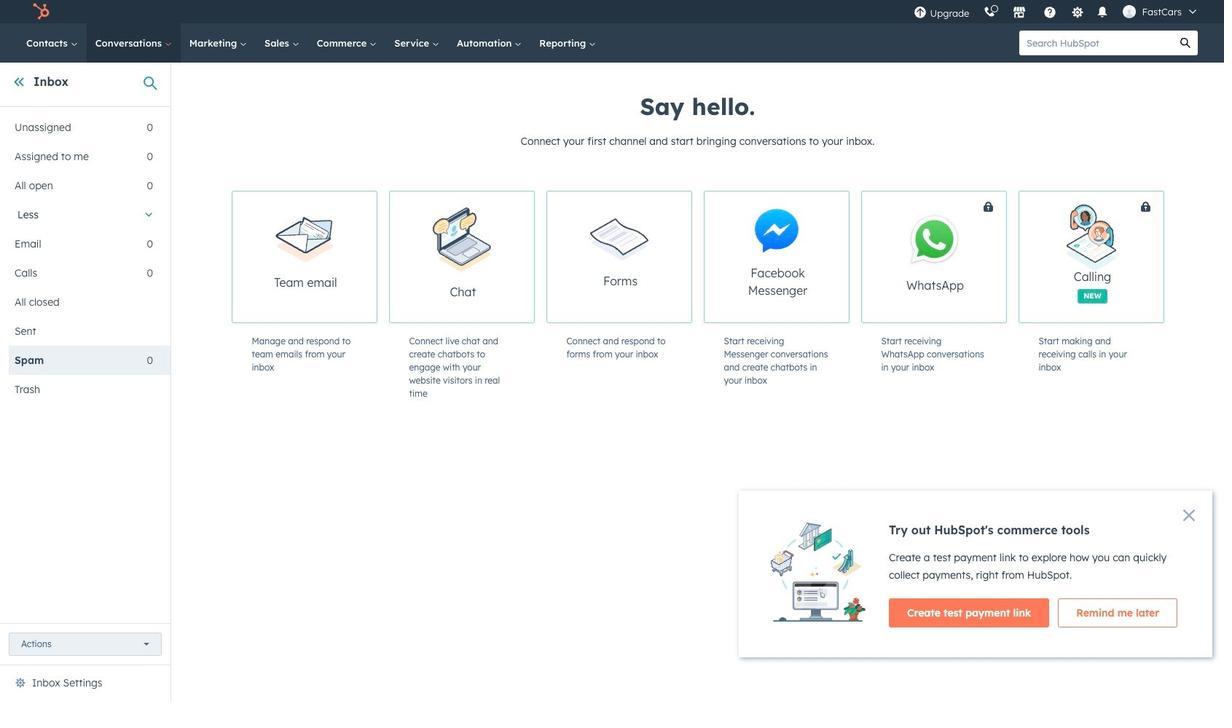 Task type: describe. For each thing, give the bounding box(es) containing it.
Search HubSpot search field
[[1019, 31, 1173, 55]]

marketplaces image
[[1013, 7, 1026, 20]]

christina overa image
[[1123, 5, 1136, 18]]



Task type: vqa. For each thing, say whether or not it's contained in the screenshot.
menu on the right of the page
yes



Task type: locate. For each thing, give the bounding box(es) containing it.
close image
[[1183, 510, 1195, 522]]

menu
[[907, 0, 1207, 23]]

None checkbox
[[546, 191, 692, 324], [703, 191, 849, 324], [861, 191, 1060, 324], [546, 191, 692, 324], [703, 191, 849, 324], [861, 191, 1060, 324]]

None checkbox
[[231, 191, 377, 324], [389, 191, 534, 324], [1018, 191, 1218, 324], [231, 191, 377, 324], [389, 191, 534, 324], [1018, 191, 1218, 324]]



